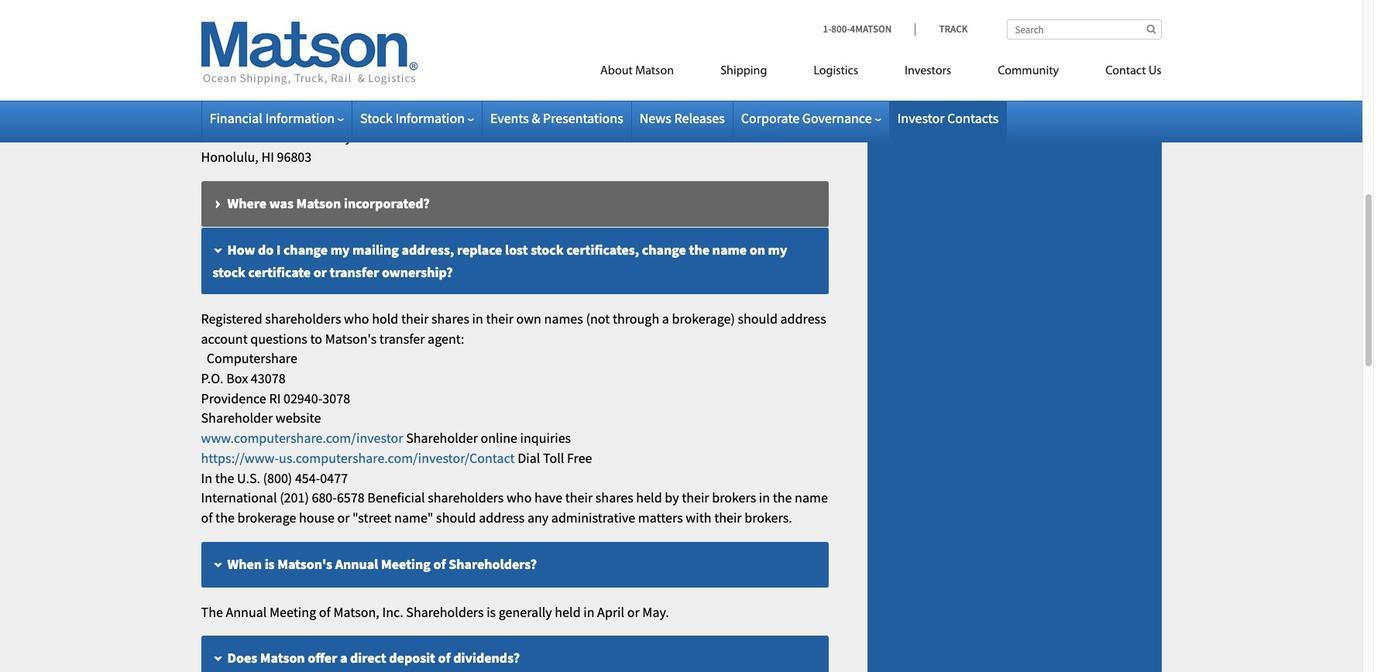 Task type: locate. For each thing, give the bounding box(es) containing it.
shipping
[[721, 65, 767, 77]]

1 horizontal spatial in
[[584, 603, 595, 621]]

about matson
[[600, 65, 674, 77]]

with up year.
[[458, 0, 484, 12]]

matson image
[[201, 22, 418, 85]]

change right i
[[284, 241, 328, 259]]

to inside registered shareholders who hold their shares in their own names (not through a brokerage) should address account questions to matson's transfer agent: computershare p.o. box 43078 providence ri 02940-3078 shareholder website www.computershare.com/investor shareholder online inquiries https://www-us.computershare.com/investor/contact dial toll free in the u.s. (800) 454-0477 international (201) 680-6578  beneficial shareholders who have their shares held by their brokers in the name of the brokerage house or "street name" should address any administrative matters with their brokers.
[[310, 330, 322, 348]]

days right 60
[[289, 14, 316, 32]]

0 vertical spatial a
[[662, 310, 669, 328]]

0 horizontal spatial matson,
[[201, 108, 247, 126]]

stock
[[531, 241, 564, 259], [213, 263, 246, 281]]

their down brokers
[[714, 509, 742, 527]]

0 vertical spatial held
[[636, 489, 662, 507]]

1 vertical spatial annual
[[226, 603, 267, 621]]

1 vertical spatial in
[[759, 489, 770, 507]]

1 horizontal spatial with
[[686, 509, 712, 527]]

parkway
[[302, 128, 352, 146]]

shareholders up questions
[[265, 310, 341, 328]]

information down corporate
[[395, 109, 465, 127]]

of right deposit
[[438, 649, 451, 667]]

1 horizontal spatial should
[[738, 310, 778, 328]]

meeting down name"
[[381, 555, 431, 573]]

1 horizontal spatial end
[[714, 0, 736, 12]]

more
[[552, 0, 583, 12]]

1 horizontal spatial a
[[662, 310, 669, 328]]

should right brokerage)
[[738, 310, 778, 328]]

have
[[535, 489, 563, 507]]

1 vertical spatial shares
[[596, 489, 634, 507]]

is left generally
[[487, 603, 496, 621]]

transfer down hold
[[379, 330, 425, 348]]

is right when
[[265, 555, 275, 573]]

days
[[632, 0, 659, 12], [289, 14, 316, 32]]

search image
[[1147, 24, 1156, 34]]

the left on
[[689, 241, 710, 259]]

presentations
[[543, 109, 623, 127]]

1 vertical spatial inc.
[[382, 603, 403, 621]]

stock down how
[[213, 263, 246, 281]]

information
[[265, 109, 335, 127], [395, 109, 465, 127]]

0 horizontal spatial name
[[712, 241, 747, 259]]

0 vertical spatial matson's
[[364, 60, 419, 78]]

in left april
[[584, 603, 595, 621]]

should right name"
[[436, 509, 476, 527]]

is up and
[[246, 0, 256, 12]]

held
[[636, 489, 662, 507], [555, 603, 581, 621]]

1 vertical spatial should
[[436, 509, 476, 527]]

1 vertical spatial end
[[372, 14, 394, 32]]

0 vertical spatial shares
[[432, 310, 469, 328]]

0 vertical spatial inc.
[[250, 108, 271, 126]]

with right matters
[[686, 509, 712, 527]]

1 horizontal spatial days
[[632, 0, 659, 12]]

0 horizontal spatial or
[[314, 263, 327, 281]]

2 information from the left
[[395, 109, 465, 127]]

information for financial information
[[265, 109, 335, 127]]

matson inside tab
[[260, 649, 305, 667]]

logistics link
[[791, 57, 882, 89]]

0477
[[320, 469, 348, 487]]

names
[[544, 310, 583, 328]]

on
[[750, 241, 765, 259]]

https://www-us.computershare.com/investor/contact link
[[201, 449, 515, 467]]

and
[[247, 14, 270, 32]]

1 horizontal spatial fiscal
[[775, 0, 805, 12]]

1 horizontal spatial shares
[[596, 489, 634, 507]]

shareholder down providence
[[201, 409, 273, 427]]

0 horizontal spatial a
[[340, 649, 347, 667]]

of down financial
[[397, 14, 408, 32]]

0 horizontal spatial shareholder
[[201, 409, 273, 427]]

providence
[[201, 389, 266, 407]]

u.s.
[[237, 469, 260, 487]]

1 change from the left
[[284, 241, 328, 259]]

in left own
[[472, 310, 483, 328]]

international
[[201, 489, 277, 507]]

Search search field
[[1007, 19, 1162, 40]]

required
[[258, 0, 308, 12]]

1 horizontal spatial address
[[479, 509, 525, 527]]

1-
[[823, 22, 832, 36]]

1 vertical spatial stock
[[213, 263, 246, 281]]

1 vertical spatial transfer
[[379, 330, 425, 348]]

stock right "lost" at top
[[531, 241, 564, 259]]

transfer inside registered shareholders who hold their shares in their own names (not through a brokerage) should address account questions to matson's transfer agent: computershare p.o. box 43078 providence ri 02940-3078 shareholder website www.computershare.com/investor shareholder online inquiries https://www-us.computershare.com/investor/contact dial toll free in the u.s. (800) 454-0477 international (201) 680-6578  beneficial shareholders who have their shares held by their brokers in the name of the brokerage house or "street name" should address any administrative matters with their brokers.
[[379, 330, 425, 348]]

shares up agent:
[[432, 310, 469, 328]]

matson left offer
[[260, 649, 305, 667]]

0 vertical spatial to
[[311, 0, 323, 12]]

1 vertical spatial a
[[340, 649, 347, 667]]

2 change from the left
[[642, 241, 686, 259]]

matson inside top menu "navigation"
[[635, 65, 674, 77]]

2 vertical spatial in
[[584, 603, 595, 621]]

meeting up offer
[[270, 603, 316, 621]]

meeting inside tab panel
[[270, 603, 316, 621]]

replace
[[457, 241, 502, 259]]

does matson offer a direct deposit of dividends? tab
[[201, 636, 829, 672]]

0 vertical spatial transfer
[[330, 263, 379, 281]]

the inside how do i change my mailing address, replace lost stock certificates, change the name on my stock certificate or transfer ownership?
[[689, 241, 710, 259]]

sec
[[509, 0, 531, 12]]

meeting inside tab
[[381, 555, 431, 573]]

1 horizontal spatial stock
[[531, 241, 564, 259]]

held right generally
[[555, 603, 581, 621]]

a right through
[[662, 310, 669, 328]]

i
[[277, 241, 281, 259]]

financial
[[363, 0, 413, 12]]

1 vertical spatial shareholders
[[428, 489, 504, 507]]

1 vertical spatial matson,
[[333, 603, 379, 621]]

1 horizontal spatial my
[[768, 241, 787, 259]]

matson's down hold
[[325, 330, 377, 348]]

do
[[258, 241, 274, 259]]

brokers
[[712, 489, 756, 507]]

matson, up direct
[[333, 603, 379, 621]]

1 vertical spatial days
[[289, 14, 316, 32]]

certificates,
[[566, 241, 639, 259]]

in
[[201, 469, 212, 487]]

1 information from the left
[[265, 109, 335, 127]]

top menu navigation
[[531, 57, 1162, 89]]

2 vertical spatial or
[[627, 603, 640, 621]]

0 horizontal spatial change
[[284, 241, 328, 259]]

of up the annual meeting of matson, inc. shareholders is generally held in april or may.
[[433, 555, 446, 573]]

lost
[[505, 241, 528, 259]]

0 horizontal spatial fiscal
[[433, 14, 463, 32]]

3078
[[323, 389, 350, 407]]

brokerage
[[237, 509, 296, 527]]

1 horizontal spatial matson,
[[333, 603, 379, 621]]

1 vertical spatial address
[[781, 310, 826, 328]]

contact us link
[[1082, 57, 1162, 89]]

inc. down when is matson's annual meeting of shareholders?
[[382, 603, 403, 621]]

with inside matson is required to file its financial results with the sec no more than 40 days after the end of the fiscal quarter and 60 days from the end of the fiscal year.
[[458, 0, 484, 12]]

file
[[326, 0, 344, 12]]

where was matson incorporated? tab
[[201, 181, 829, 228]]

in up brokers.
[[759, 489, 770, 507]]

inc. up the 'sand'
[[250, 108, 271, 126]]

from
[[319, 14, 347, 32]]

2 horizontal spatial or
[[627, 603, 640, 621]]

1 vertical spatial shareholder
[[406, 429, 478, 447]]

to left file
[[311, 0, 323, 12]]

the right after
[[692, 0, 711, 12]]

held left by
[[636, 489, 662, 507]]

with inside registered shareholders who hold their shares in their own names (not through a brokerage) should address account questions to matson's transfer agent: computershare p.o. box 43078 providence ri 02940-3078 shareholder website www.computershare.com/investor shareholder online inquiries https://www-us.computershare.com/investor/contact dial toll free in the u.s. (800) 454-0477 international (201) 680-6578  beneficial shareholders who have their shares held by their brokers in the name of the brokerage house or "street name" should address any administrative matters with their brokers.
[[686, 509, 712, 527]]

name left on
[[712, 241, 747, 259]]

a right offer
[[340, 649, 347, 667]]

0 vertical spatial who
[[344, 310, 369, 328]]

annual right the
[[226, 603, 267, 621]]

of down "international"
[[201, 509, 213, 527]]

what is the address of matson's corporate office? tab panel
[[201, 107, 829, 167]]

my right on
[[768, 241, 787, 259]]

0 horizontal spatial stock
[[213, 263, 246, 281]]

inc. inside when is matson's annual meeting of shareholders? tab panel
[[382, 603, 403, 621]]

matson up quarter
[[201, 0, 244, 12]]

matson, inc. 1411 sand island parkway honolulu, hi 96803
[[201, 108, 352, 166]]

inc. inside matson, inc. 1411 sand island parkway honolulu, hi 96803
[[250, 108, 271, 126]]

0 vertical spatial or
[[314, 263, 327, 281]]

own
[[516, 310, 541, 328]]

&
[[532, 109, 540, 127]]

1 vertical spatial fiscal
[[433, 14, 463, 32]]

of inside registered shareholders who hold their shares in their own names (not through a brokerage) should address account questions to matson's transfer agent: computershare p.o. box 43078 providence ri 02940-3078 shareholder website www.computershare.com/investor shareholder online inquiries https://www-us.computershare.com/investor/contact dial toll free in the u.s. (800) 454-0477 international (201) 680-6578  beneficial shareholders who have their shares held by their brokers in the name of the brokerage house or "street name" should address any administrative matters with their brokers.
[[201, 509, 213, 527]]

None search field
[[1007, 19, 1162, 40]]

address inside tab
[[298, 60, 346, 78]]

releases
[[674, 109, 725, 127]]

1 horizontal spatial shareholder
[[406, 429, 478, 447]]

0 vertical spatial annual
[[335, 555, 378, 573]]

0 horizontal spatial with
[[458, 0, 484, 12]]

was
[[269, 194, 294, 212]]

2 horizontal spatial address
[[781, 310, 826, 328]]

end down financial
[[372, 14, 394, 32]]

is inside matson is required to file its financial results with the sec no more than 40 days after the end of the fiscal quarter and 60 days from the end of the fiscal year.
[[246, 0, 256, 12]]

incorporated?
[[344, 194, 430, 212]]

news releases link
[[640, 109, 725, 127]]

track
[[939, 22, 968, 36]]

my left the mailing
[[331, 241, 350, 259]]

1 horizontal spatial meeting
[[381, 555, 431, 573]]

hi
[[261, 148, 274, 166]]

40
[[615, 0, 629, 12]]

1 horizontal spatial shareholders
[[428, 489, 504, 507]]

quarter
[[201, 14, 245, 32]]

0 vertical spatial stock
[[531, 241, 564, 259]]

matson right the about on the top left
[[635, 65, 674, 77]]

shares up administrative
[[596, 489, 634, 507]]

information up island
[[265, 109, 335, 127]]

brokerage)
[[672, 310, 735, 328]]

box
[[226, 370, 248, 387]]

1 vertical spatial held
[[555, 603, 581, 621]]

financial information
[[210, 109, 335, 127]]

matson, up 1411
[[201, 108, 247, 126]]

1 vertical spatial or
[[337, 509, 350, 527]]

to right questions
[[310, 330, 322, 348]]

shareholders?
[[449, 555, 537, 573]]

0 vertical spatial matson,
[[201, 108, 247, 126]]

held inside when is matson's annual meeting of shareholders? tab panel
[[555, 603, 581, 621]]

address,
[[402, 241, 454, 259]]

end
[[714, 0, 736, 12], [372, 14, 394, 32]]

1 horizontal spatial information
[[395, 109, 465, 127]]

stock information
[[360, 109, 465, 127]]

office?
[[485, 60, 525, 78]]

how do i change my mailing address, replace lost stock certificates, change the name on my stock certificate or transfer ownership? tab panel
[[201, 309, 829, 528]]

2 horizontal spatial in
[[759, 489, 770, 507]]

or
[[314, 263, 327, 281], [337, 509, 350, 527], [627, 603, 640, 621]]

matson right was
[[296, 194, 341, 212]]

1 horizontal spatial change
[[642, 241, 686, 259]]

1 vertical spatial with
[[686, 509, 712, 527]]

matson's down house
[[277, 555, 332, 573]]

questions
[[250, 330, 307, 348]]

transfer down the mailing
[[330, 263, 379, 281]]

or left may.
[[627, 603, 640, 621]]

0 horizontal spatial annual
[[226, 603, 267, 621]]

of up offer
[[319, 603, 331, 621]]

0 vertical spatial shareholders
[[265, 310, 341, 328]]

contact
[[1106, 65, 1146, 77]]

1 horizontal spatial annual
[[335, 555, 378, 573]]

0 horizontal spatial information
[[265, 109, 335, 127]]

0 vertical spatial fiscal
[[775, 0, 805, 12]]

0 vertical spatial meeting
[[381, 555, 431, 573]]

1 vertical spatial matson's
[[325, 330, 377, 348]]

1 vertical spatial to
[[310, 330, 322, 348]]

1 vertical spatial name
[[795, 489, 828, 507]]

4matson
[[850, 22, 892, 36]]

0 horizontal spatial in
[[472, 310, 483, 328]]

0 horizontal spatial address
[[298, 60, 346, 78]]

or down the 6578
[[337, 509, 350, 527]]

annual inside tab
[[335, 555, 378, 573]]

shareholder
[[201, 409, 273, 427], [406, 429, 478, 447]]

who up the any
[[507, 489, 532, 507]]

1 horizontal spatial name
[[795, 489, 828, 507]]

1 my from the left
[[331, 241, 350, 259]]

contacts
[[948, 109, 999, 127]]

change
[[284, 241, 328, 259], [642, 241, 686, 259]]

a
[[662, 310, 669, 328], [340, 649, 347, 667]]

is right what
[[262, 60, 272, 78]]

0 vertical spatial should
[[738, 310, 778, 328]]

agent:
[[428, 330, 464, 348]]

0 horizontal spatial meeting
[[270, 603, 316, 621]]

change right the certificates,
[[642, 241, 686, 259]]

to
[[311, 0, 323, 12], [310, 330, 322, 348]]

corporate
[[741, 109, 800, 127]]

1 vertical spatial meeting
[[270, 603, 316, 621]]

0 horizontal spatial my
[[331, 241, 350, 259]]

1 horizontal spatial held
[[636, 489, 662, 507]]

0 horizontal spatial held
[[555, 603, 581, 621]]

43078
[[251, 370, 286, 387]]

matson's up stock
[[364, 60, 419, 78]]

who left hold
[[344, 310, 369, 328]]

1 horizontal spatial inc.
[[382, 603, 403, 621]]

0 vertical spatial with
[[458, 0, 484, 12]]

0 horizontal spatial days
[[289, 14, 316, 32]]

0 vertical spatial name
[[712, 241, 747, 259]]

0 horizontal spatial inc.
[[250, 108, 271, 126]]

information for stock information
[[395, 109, 465, 127]]

the right what
[[275, 60, 295, 78]]

shareholder up us.computershare.com/investor/contact at the bottom left of the page
[[406, 429, 478, 447]]

shareholders up name"
[[428, 489, 504, 507]]

to inside matson is required to file its financial results with the sec no more than 40 days after the end of the fiscal quarter and 60 days from the end of the fiscal year.
[[311, 0, 323, 12]]

hold
[[372, 310, 398, 328]]

1 horizontal spatial who
[[507, 489, 532, 507]]

0 vertical spatial days
[[632, 0, 659, 12]]

matson, inside matson, inc. 1411 sand island parkway honolulu, hi 96803
[[201, 108, 247, 126]]

www.computershare.com/investor link
[[201, 429, 403, 447]]

shares
[[432, 310, 469, 328], [596, 489, 634, 507]]

days right 40
[[632, 0, 659, 12]]

governance
[[802, 109, 872, 127]]

1 horizontal spatial or
[[337, 509, 350, 527]]

or right the certificate
[[314, 263, 327, 281]]

end right after
[[714, 0, 736, 12]]

0 horizontal spatial shares
[[432, 310, 469, 328]]

0 vertical spatial address
[[298, 60, 346, 78]]

annual down ""street" at the left of page
[[335, 555, 378, 573]]

matson inside tab
[[296, 194, 341, 212]]

0 horizontal spatial end
[[372, 14, 394, 32]]

name right brokers
[[795, 489, 828, 507]]

inc.
[[250, 108, 271, 126], [382, 603, 403, 621]]



Task type: describe. For each thing, give the bounding box(es) containing it.
(800)
[[263, 469, 292, 487]]

mailing
[[353, 241, 399, 259]]

no
[[534, 0, 549, 12]]

the inside what is the address of matson's corporate office? tab
[[275, 60, 295, 78]]

may.
[[642, 603, 669, 621]]

brokers.
[[745, 509, 792, 527]]

year.
[[466, 14, 494, 32]]

96803
[[277, 148, 312, 166]]

investors link
[[882, 57, 975, 89]]

https://www-
[[201, 449, 279, 467]]

the down its
[[350, 14, 369, 32]]

0 vertical spatial in
[[472, 310, 483, 328]]

its
[[347, 0, 360, 12]]

does
[[227, 649, 257, 667]]

what is the address of matson's corporate office?
[[227, 60, 525, 78]]

when is matson's annual meeting of shareholders?
[[227, 555, 537, 573]]

toll
[[543, 449, 564, 467]]

2 my from the left
[[768, 241, 787, 259]]

www.computershare.com/investor
[[201, 429, 403, 447]]

"street
[[353, 509, 392, 527]]

registered shareholders who hold their shares in their own names (not through a brokerage) should address account questions to matson's transfer agent: computershare p.o. box 43078 providence ri 02940-3078 shareholder website www.computershare.com/investor shareholder online inquiries https://www-us.computershare.com/investor/contact dial toll free in the u.s. (800) 454-0477 international (201) 680-6578  beneficial shareholders who have their shares held by their brokers in the name of the brokerage house or "street name" should address any administrative matters with their brokers.
[[201, 310, 828, 527]]

corporate
[[422, 60, 482, 78]]

the up year.
[[487, 0, 506, 12]]

0 horizontal spatial who
[[344, 310, 369, 328]]

results
[[416, 0, 455, 12]]

how
[[227, 241, 255, 259]]

the down "international"
[[215, 509, 235, 527]]

events
[[490, 109, 529, 127]]

0 vertical spatial end
[[714, 0, 736, 12]]

sand
[[232, 128, 261, 146]]

of inside tab panel
[[319, 603, 331, 621]]

account
[[201, 330, 248, 348]]

annual inside tab panel
[[226, 603, 267, 621]]

1 vertical spatial who
[[507, 489, 532, 507]]

where was matson incorporated?
[[227, 194, 430, 212]]

news releases
[[640, 109, 725, 127]]

when is matson's annual meeting of shareholders? tab
[[201, 542, 829, 589]]

community
[[998, 65, 1059, 77]]

shipping link
[[697, 57, 791, 89]]

is for what
[[262, 60, 272, 78]]

1-800-4matson
[[823, 22, 892, 36]]

2 vertical spatial address
[[479, 509, 525, 527]]

free
[[567, 449, 592, 467]]

p.o.
[[201, 370, 224, 387]]

name inside registered shareholders who hold their shares in their own names (not through a brokerage) should address account questions to matson's transfer agent: computershare p.o. box 43078 providence ri 02940-3078 shareholder website www.computershare.com/investor shareholder online inquiries https://www-us.computershare.com/investor/contact dial toll free in the u.s. (800) 454-0477 international (201) 680-6578  beneficial shareholders who have their shares held by their brokers in the name of the brokerage house or "street name" should address any administrative matters with their brokers.
[[795, 489, 828, 507]]

2 vertical spatial matson's
[[277, 555, 332, 573]]

website
[[276, 409, 321, 427]]

registered
[[201, 310, 262, 328]]

about matson link
[[577, 57, 697, 89]]

matson inside matson is required to file its financial results with the sec no more than 40 days after the end of the fiscal quarter and 60 days from the end of the fiscal year.
[[201, 0, 244, 12]]

is for matson
[[246, 0, 256, 12]]

track link
[[915, 22, 968, 36]]

their up administrative
[[565, 489, 593, 507]]

name"
[[394, 509, 433, 527]]

800-
[[832, 22, 850, 36]]

when
[[227, 555, 262, 573]]

logistics
[[814, 65, 858, 77]]

generally
[[499, 603, 552, 621]]

corporate governance link
[[741, 109, 881, 127]]

us.computershare.com/investor/contact
[[279, 449, 515, 467]]

1-800-4matson link
[[823, 22, 915, 36]]

news
[[640, 109, 672, 127]]

direct
[[350, 649, 386, 667]]

held inside registered shareholders who hold their shares in their own names (not through a brokerage) should address account questions to matson's transfer agent: computershare p.o. box 43078 providence ri 02940-3078 shareholder website www.computershare.com/investor shareholder online inquiries https://www-us.computershare.com/investor/contact dial toll free in the u.s. (800) 454-0477 international (201) 680-6578  beneficial shareholders who have their shares held by their brokers in the name of the brokerage house or "street name" should address any administrative matters with their brokers.
[[636, 489, 662, 507]]

of up stock
[[349, 60, 362, 78]]

dividends?
[[453, 649, 520, 667]]

0 horizontal spatial shareholders
[[265, 310, 341, 328]]

about
[[600, 65, 633, 77]]

0 vertical spatial shareholder
[[201, 409, 273, 427]]

than
[[586, 0, 613, 12]]

us
[[1149, 65, 1162, 77]]

of up shipping
[[739, 0, 750, 12]]

how do i change my mailing address, replace lost stock certificates, change the name on my stock certificate or transfer ownership?
[[213, 241, 787, 281]]

is for when
[[265, 555, 275, 573]]

inquiries
[[520, 429, 571, 447]]

what
[[227, 60, 259, 78]]

when does matson release its quarterly reports? tab panel
[[201, 0, 829, 33]]

their right hold
[[401, 310, 429, 328]]

or inside when is matson's annual meeting of shareholders? tab panel
[[627, 603, 640, 621]]

what is the address of matson's corporate office? tab
[[201, 47, 829, 94]]

beneficial
[[367, 489, 425, 507]]

or inside how do i change my mailing address, replace lost stock certificates, change the name on my stock certificate or transfer ownership?
[[314, 263, 327, 281]]

deposit
[[389, 649, 435, 667]]

name inside how do i change my mailing address, replace lost stock certificates, change the name on my stock certificate or transfer ownership?
[[712, 241, 747, 259]]

how do i change my mailing address, replace lost stock certificates, change the name on my stock certificate or transfer ownership? tab
[[201, 228, 829, 295]]

by
[[665, 489, 679, 507]]

is inside tab panel
[[487, 603, 496, 621]]

the right in on the bottom of the page
[[215, 469, 234, 487]]

6578
[[337, 489, 365, 507]]

does matson offer a direct deposit of dividends?
[[227, 649, 520, 667]]

0 horizontal spatial should
[[436, 509, 476, 527]]

the annual meeting of matson, inc. shareholders is generally held in april or may.
[[201, 603, 669, 621]]

investor contacts link
[[898, 109, 999, 127]]

stock
[[360, 109, 393, 127]]

matson is required to file its financial results with the sec no more than 40 days after the end of the fiscal quarter and 60 days from the end of the fiscal year.
[[201, 0, 805, 32]]

matson's inside registered shareholders who hold their shares in their own names (not through a brokerage) should address account questions to matson's transfer agent: computershare p.o. box 43078 providence ri 02940-3078 shareholder website www.computershare.com/investor shareholder online inquiries https://www-us.computershare.com/investor/contact dial toll free in the u.s. (800) 454-0477 international (201) 680-6578  beneficial shareholders who have their shares held by their brokers in the name of the brokerage house or "street name" should address any administrative matters with their brokers.
[[325, 330, 377, 348]]

their left own
[[486, 310, 514, 328]]

the down "results"
[[411, 14, 430, 32]]

matters
[[638, 509, 683, 527]]

transfer inside how do i change my mailing address, replace lost stock certificates, change the name on my stock certificate or transfer ownership?
[[330, 263, 379, 281]]

02940-
[[284, 389, 323, 407]]

administrative
[[551, 509, 635, 527]]

financial
[[210, 109, 263, 127]]

ownership?
[[382, 263, 453, 281]]

events & presentations link
[[490, 109, 623, 127]]

the up brokers.
[[773, 489, 792, 507]]

their right by
[[682, 489, 709, 507]]

when is matson's annual meeting of shareholders? tab panel
[[201, 602, 829, 622]]

matson, inside when is matson's annual meeting of shareholders? tab panel
[[333, 603, 379, 621]]

honolulu,
[[201, 148, 259, 166]]

a inside tab
[[340, 649, 347, 667]]

a inside registered shareholders who hold their shares in their own names (not through a brokerage) should address account questions to matson's transfer agent: computershare p.o. box 43078 providence ri 02940-3078 shareholder website www.computershare.com/investor shareholder online inquiries https://www-us.computershare.com/investor/contact dial toll free in the u.s. (800) 454-0477 international (201) 680-6578  beneficial shareholders who have their shares held by their brokers in the name of the brokerage house or "street name" should address any administrative matters with their brokers.
[[662, 310, 669, 328]]

or inside registered shareholders who hold their shares in their own names (not through a brokerage) should address account questions to matson's transfer agent: computershare p.o. box 43078 providence ri 02940-3078 shareholder website www.computershare.com/investor shareholder online inquiries https://www-us.computershare.com/investor/contact dial toll free in the u.s. (800) 454-0477 international (201) 680-6578  beneficial shareholders who have their shares held by their brokers in the name of the brokerage house or "street name" should address any administrative matters with their brokers.
[[337, 509, 350, 527]]

ri
[[269, 389, 281, 407]]

community link
[[975, 57, 1082, 89]]

investor contacts
[[898, 109, 999, 127]]

the up shipping
[[753, 0, 772, 12]]

certificate
[[248, 263, 311, 281]]

60
[[272, 14, 286, 32]]

investors
[[905, 65, 951, 77]]

computershare
[[207, 350, 297, 367]]

corporate governance
[[741, 109, 872, 127]]



Task type: vqa. For each thing, say whether or not it's contained in the screenshot.
Inc. to the top
yes



